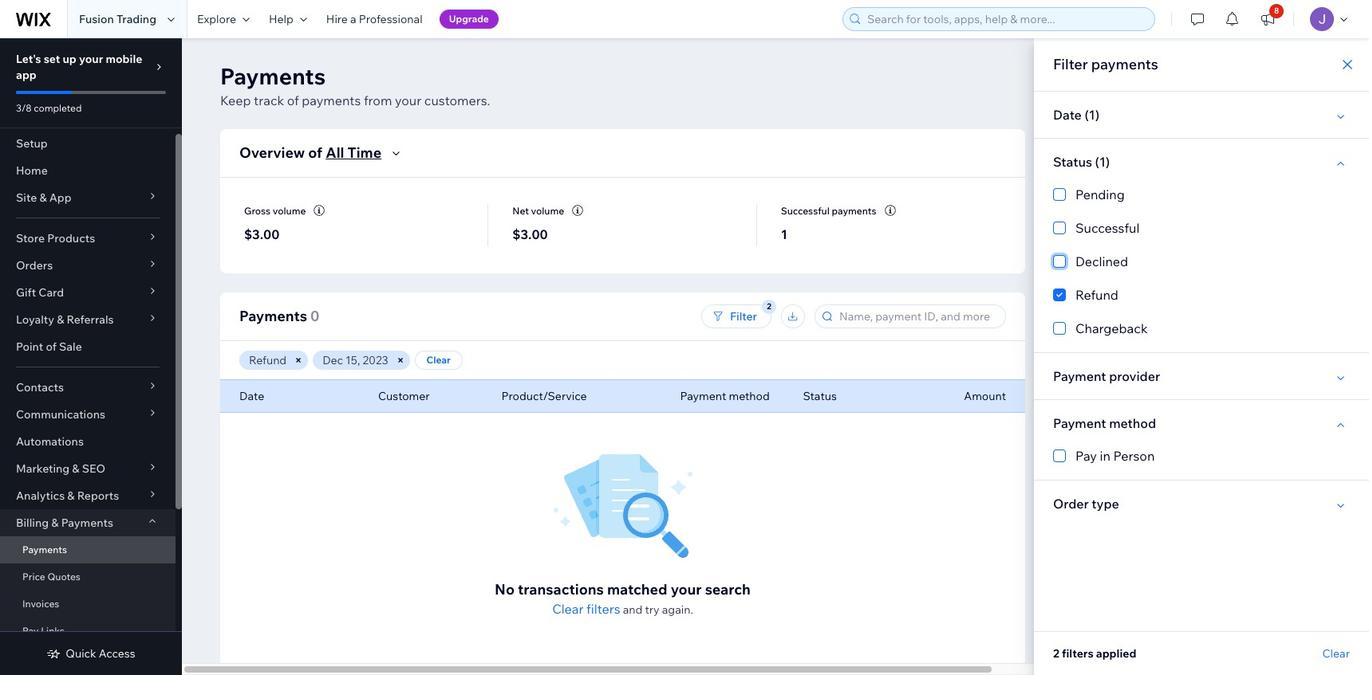 Task type: locate. For each thing, give the bounding box(es) containing it.
0 vertical spatial (1)
[[1085, 107, 1100, 123]]

of for point of sale
[[46, 340, 57, 354]]

home link
[[0, 157, 176, 184]]

& for site
[[39, 191, 47, 205]]

quotes
[[47, 571, 80, 583]]

invoices
[[22, 599, 59, 611]]

date for date (1)
[[1053, 107, 1082, 123]]

1 vertical spatial payments
[[302, 93, 361, 109]]

payments
[[1092, 55, 1159, 73], [302, 93, 361, 109], [832, 205, 877, 217]]

& for analytics
[[67, 489, 75, 504]]

filters left and
[[587, 602, 621, 618]]

successful up '1'
[[781, 205, 830, 217]]

0 horizontal spatial method
[[729, 389, 770, 404]]

analytics
[[16, 489, 65, 504]]

refund inside checkbox
[[1076, 287, 1119, 303]]

time
[[348, 144, 382, 162]]

pay in person
[[1076, 449, 1155, 464]]

1 vertical spatial (1)
[[1095, 154, 1110, 170]]

Declined checkbox
[[1053, 252, 1350, 271]]

1 horizontal spatial payment method
[[1053, 416, 1156, 432]]

Pending checkbox
[[1053, 185, 1350, 204]]

invoices link
[[0, 591, 176, 619]]

2 volume from the left
[[531, 205, 564, 217]]

0
[[310, 307, 320, 326]]

1 horizontal spatial $3.00
[[513, 227, 548, 243]]

0 vertical spatial payment
[[1053, 369, 1107, 385]]

quick access
[[66, 647, 135, 662]]

payments down "analytics & reports" popup button
[[61, 516, 113, 531]]

provider
[[1109, 369, 1161, 385]]

& inside popup button
[[67, 489, 75, 504]]

2023
[[363, 354, 388, 368]]

0 horizontal spatial pay
[[22, 626, 39, 638]]

amount
[[964, 389, 1006, 404]]

1 vertical spatial refund
[[249, 354, 287, 368]]

& for marketing
[[72, 462, 79, 476]]

payments up price quotes
[[22, 544, 67, 556]]

2 horizontal spatial your
[[671, 581, 702, 599]]

0 vertical spatial method
[[729, 389, 770, 404]]

1 vertical spatial date
[[239, 389, 264, 404]]

point
[[16, 340, 43, 354]]

payments left 0
[[239, 307, 307, 326]]

& right loyalty
[[57, 313, 64, 327]]

1 horizontal spatial refund
[[1076, 287, 1119, 303]]

1 horizontal spatial pay
[[1076, 449, 1097, 464]]

1 vertical spatial successful
[[1076, 220, 1140, 236]]

order type
[[1053, 496, 1120, 512]]

2 filters applied
[[1053, 647, 1137, 662]]

your up again.
[[671, 581, 702, 599]]

(1)
[[1085, 107, 1100, 123], [1095, 154, 1110, 170]]

volume right gross
[[273, 205, 306, 217]]

of left sale
[[46, 340, 57, 354]]

1 vertical spatial your
[[395, 93, 422, 109]]

marketing & seo
[[16, 462, 105, 476]]

0 vertical spatial clear
[[427, 354, 451, 366]]

your right from
[[395, 93, 422, 109]]

0 vertical spatial filters
[[587, 602, 621, 618]]

a
[[350, 12, 356, 26]]

2 vertical spatial clear
[[1323, 647, 1350, 662]]

of inside the "sidebar" "element"
[[46, 340, 57, 354]]

2 vertical spatial your
[[671, 581, 702, 599]]

1 horizontal spatial of
[[287, 93, 299, 109]]

loyalty & referrals
[[16, 313, 114, 327]]

marketing
[[16, 462, 70, 476]]

payments link
[[0, 537, 176, 564]]

clear button
[[415, 351, 463, 370], [1323, 647, 1350, 662]]

0 horizontal spatial volume
[[273, 205, 306, 217]]

1 vertical spatial method
[[1109, 416, 1156, 432]]

0 horizontal spatial clear
[[427, 354, 451, 366]]

1 horizontal spatial successful
[[1076, 220, 1140, 236]]

successful up declined
[[1076, 220, 1140, 236]]

date
[[1053, 107, 1082, 123], [239, 389, 264, 404]]

1 $3.00 from the left
[[244, 227, 280, 243]]

quick
[[66, 647, 96, 662]]

1 horizontal spatial your
[[395, 93, 422, 109]]

0 horizontal spatial status
[[803, 389, 837, 404]]

0 vertical spatial refund
[[1076, 287, 1119, 303]]

contacts
[[16, 381, 64, 395]]

2 horizontal spatial clear
[[1323, 647, 1350, 662]]

1 vertical spatial payment method
[[1053, 416, 1156, 432]]

& right site on the left
[[39, 191, 47, 205]]

0 horizontal spatial your
[[79, 52, 103, 66]]

payments for payments 0
[[239, 307, 307, 326]]

all time button
[[326, 144, 406, 163]]

0 vertical spatial filter
[[1053, 55, 1088, 73]]

pay inside the "sidebar" "element"
[[22, 626, 39, 638]]

communications
[[16, 408, 105, 422]]

0 horizontal spatial payments
[[302, 93, 361, 109]]

payments for payments
[[22, 544, 67, 556]]

filter inside "button"
[[730, 310, 757, 324]]

payments for payments keep track of payments from your customers.
[[220, 62, 326, 90]]

$3.00 down net volume
[[513, 227, 548, 243]]

0 vertical spatial pay
[[1076, 449, 1097, 464]]

payments inside the 'payments keep track of payments from your customers.'
[[302, 93, 361, 109]]

0 horizontal spatial clear button
[[415, 351, 463, 370]]

in
[[1100, 449, 1111, 464]]

1 vertical spatial clear
[[552, 602, 584, 618]]

1 vertical spatial pay
[[22, 626, 39, 638]]

0 horizontal spatial payment method
[[680, 389, 770, 404]]

1 vertical spatial filters
[[1062, 647, 1094, 662]]

your
[[79, 52, 103, 66], [395, 93, 422, 109], [671, 581, 702, 599]]

2 vertical spatial of
[[46, 340, 57, 354]]

0 horizontal spatial $3.00
[[244, 227, 280, 243]]

0 horizontal spatial filter
[[730, 310, 757, 324]]

1 horizontal spatial status
[[1053, 154, 1093, 170]]

3/8
[[16, 102, 32, 114]]

1 vertical spatial of
[[308, 144, 323, 162]]

declined
[[1076, 254, 1129, 270]]

0 vertical spatial clear button
[[415, 351, 463, 370]]

volume for net volume
[[531, 205, 564, 217]]

Successful checkbox
[[1053, 219, 1350, 238]]

net volume
[[513, 205, 564, 217]]

pay links link
[[0, 619, 176, 646]]

payments up track
[[220, 62, 326, 90]]

pay left links
[[22, 626, 39, 638]]

automations
[[16, 435, 84, 449]]

refund down payments 0
[[249, 354, 287, 368]]

status for status (1)
[[1053, 154, 1093, 170]]

0 horizontal spatial date
[[239, 389, 264, 404]]

filters right 2
[[1062, 647, 1094, 662]]

your right up
[[79, 52, 103, 66]]

0 vertical spatial status
[[1053, 154, 1093, 170]]

quick access button
[[47, 647, 135, 662]]

price quotes
[[22, 571, 80, 583]]

payments inside the 'payments keep track of payments from your customers.'
[[220, 62, 326, 90]]

your inside the 'payments keep track of payments from your customers.'
[[395, 93, 422, 109]]

1 vertical spatial filter
[[730, 310, 757, 324]]

loyalty
[[16, 313, 54, 327]]

0 horizontal spatial successful
[[781, 205, 830, 217]]

1 volume from the left
[[273, 205, 306, 217]]

sidebar element
[[0, 38, 182, 676]]

hire a professional link
[[317, 0, 432, 38]]

site & app button
[[0, 184, 176, 211]]

0 horizontal spatial of
[[46, 340, 57, 354]]

search
[[705, 581, 751, 599]]

2 horizontal spatial payments
[[1092, 55, 1159, 73]]

3/8 completed
[[16, 102, 82, 114]]

1 vertical spatial status
[[803, 389, 837, 404]]

transactions
[[518, 581, 604, 599]]

& left reports
[[67, 489, 75, 504]]

of right track
[[287, 93, 299, 109]]

1 horizontal spatial filter
[[1053, 55, 1088, 73]]

1 horizontal spatial date
[[1053, 107, 1082, 123]]

method
[[729, 389, 770, 404], [1109, 416, 1156, 432]]

overview of
[[239, 144, 323, 162]]

setup link
[[0, 130, 176, 157]]

clear
[[427, 354, 451, 366], [552, 602, 584, 618], [1323, 647, 1350, 662]]

& inside dropdown button
[[51, 516, 59, 531]]

track
[[254, 93, 284, 109]]

15,
[[346, 354, 360, 368]]

type
[[1092, 496, 1120, 512]]

hire
[[326, 12, 348, 26]]

trading
[[116, 12, 156, 26]]

date (1)
[[1053, 107, 1100, 123]]

2 vertical spatial payments
[[832, 205, 877, 217]]

order
[[1053, 496, 1089, 512]]

filter for filter
[[730, 310, 757, 324]]

8
[[1275, 6, 1280, 16]]

2 horizontal spatial of
[[308, 144, 323, 162]]

$3.00 for net
[[513, 227, 548, 243]]

products
[[47, 231, 95, 246]]

your for no
[[671, 581, 702, 599]]

Search for tools, apps, help & more... field
[[863, 8, 1150, 30]]

pay inside option
[[1076, 449, 1097, 464]]

$3.00 for gross
[[244, 227, 280, 243]]

1 horizontal spatial clear
[[552, 602, 584, 618]]

0 vertical spatial payments
[[1092, 55, 1159, 73]]

0 vertical spatial successful
[[781, 205, 830, 217]]

$3.00 down gross
[[244, 227, 280, 243]]

payment method
[[680, 389, 770, 404], [1053, 416, 1156, 432]]

0 horizontal spatial filters
[[587, 602, 621, 618]]

volume right the net
[[531, 205, 564, 217]]

0 vertical spatial date
[[1053, 107, 1082, 123]]

& right billing
[[51, 516, 59, 531]]

1 horizontal spatial volume
[[531, 205, 564, 217]]

1 vertical spatial clear button
[[1323, 647, 1350, 662]]

1 horizontal spatial payments
[[832, 205, 877, 217]]

gross volume
[[244, 205, 306, 217]]

point of sale link
[[0, 334, 176, 361]]

payments inside 'link'
[[22, 544, 67, 556]]

1 horizontal spatial method
[[1109, 416, 1156, 432]]

filter
[[1053, 55, 1088, 73], [730, 310, 757, 324]]

pay
[[1076, 449, 1097, 464], [22, 626, 39, 638]]

matched
[[607, 581, 668, 599]]

refund down declined
[[1076, 287, 1119, 303]]

pay left in
[[1076, 449, 1097, 464]]

$3.00
[[244, 227, 280, 243], [513, 227, 548, 243]]

clear filters button
[[552, 600, 621, 619]]

2 $3.00 from the left
[[513, 227, 548, 243]]

your inside no transactions matched your search clear filters and try again.
[[671, 581, 702, 599]]

volume
[[273, 205, 306, 217], [531, 205, 564, 217]]

of left all at top
[[308, 144, 323, 162]]

completed
[[34, 102, 82, 114]]

successful inside option
[[1076, 220, 1140, 236]]

(1) up pending
[[1095, 154, 1110, 170]]

1 horizontal spatial clear button
[[1323, 647, 1350, 662]]

(1) up status (1)
[[1085, 107, 1100, 123]]

&
[[39, 191, 47, 205], [57, 313, 64, 327], [72, 462, 79, 476], [67, 489, 75, 504], [51, 516, 59, 531]]

0 vertical spatial of
[[287, 93, 299, 109]]

your inside let's set up your mobile app
[[79, 52, 103, 66]]

billing
[[16, 516, 49, 531]]

0 vertical spatial your
[[79, 52, 103, 66]]

store
[[16, 231, 45, 246]]

seo
[[82, 462, 105, 476]]

& left seo
[[72, 462, 79, 476]]



Task type: vqa. For each thing, say whether or not it's contained in the screenshot.


Task type: describe. For each thing, give the bounding box(es) containing it.
setup
[[16, 136, 48, 151]]

upgrade button
[[439, 10, 499, 29]]

& for billing
[[51, 516, 59, 531]]

app
[[49, 191, 71, 205]]

up
[[63, 52, 76, 66]]

store products
[[16, 231, 95, 246]]

volume for gross volume
[[273, 205, 306, 217]]

applied
[[1096, 647, 1137, 662]]

customer
[[378, 389, 430, 404]]

analytics & reports button
[[0, 483, 176, 510]]

your for let's
[[79, 52, 103, 66]]

price
[[22, 571, 45, 583]]

of inside the 'payments keep track of payments from your customers.'
[[287, 93, 299, 109]]

Name, payment ID, and more field
[[835, 306, 1001, 328]]

status for status
[[803, 389, 837, 404]]

payments keep track of payments from your customers.
[[220, 62, 490, 109]]

Chargeback checkbox
[[1053, 319, 1350, 338]]

upgrade
[[449, 13, 489, 25]]

person
[[1114, 449, 1155, 464]]

Pay in Person checkbox
[[1053, 447, 1350, 466]]

clear inside no transactions matched your search clear filters and try again.
[[552, 602, 584, 618]]

no
[[495, 581, 515, 599]]

reports
[[77, 489, 119, 504]]

access
[[99, 647, 135, 662]]

automations link
[[0, 429, 176, 456]]

filter payments
[[1053, 55, 1159, 73]]

payments for successful payments
[[832, 205, 877, 217]]

chargeback
[[1076, 321, 1148, 337]]

let's set up your mobile app
[[16, 52, 142, 82]]

card
[[39, 286, 64, 300]]

let's
[[16, 52, 41, 66]]

filter button
[[702, 305, 772, 329]]

all
[[326, 144, 344, 162]]

1 horizontal spatial filters
[[1062, 647, 1094, 662]]

store products button
[[0, 225, 176, 252]]

fusion
[[79, 12, 114, 26]]

explore
[[197, 12, 236, 26]]

Refund checkbox
[[1053, 286, 1350, 305]]

help
[[269, 12, 294, 26]]

0 horizontal spatial refund
[[249, 354, 287, 368]]

orders
[[16, 259, 53, 273]]

hire a professional
[[326, 12, 423, 26]]

home
[[16, 164, 48, 178]]

communications button
[[0, 401, 176, 429]]

no transactions matched your search clear filters and try again.
[[495, 581, 751, 618]]

referrals
[[67, 313, 114, 327]]

from
[[364, 93, 392, 109]]

net
[[513, 205, 529, 217]]

pay for pay in person
[[1076, 449, 1097, 464]]

help button
[[259, 0, 317, 38]]

marketing & seo button
[[0, 456, 176, 483]]

point of sale
[[16, 340, 82, 354]]

0 vertical spatial payment method
[[680, 389, 770, 404]]

sale
[[59, 340, 82, 354]]

pending
[[1076, 187, 1125, 203]]

mobile
[[106, 52, 142, 66]]

of for overview of
[[308, 144, 323, 162]]

professional
[[359, 12, 423, 26]]

overview
[[239, 144, 305, 162]]

dec 15, 2023
[[323, 354, 388, 368]]

1
[[781, 227, 788, 243]]

site & app
[[16, 191, 71, 205]]

filters inside no transactions matched your search clear filters and try again.
[[587, 602, 621, 618]]

all time
[[326, 144, 382, 162]]

payment provider
[[1053, 369, 1161, 385]]

8 button
[[1251, 0, 1286, 38]]

billing & payments
[[16, 516, 113, 531]]

again.
[[662, 603, 693, 618]]

successful payments
[[781, 205, 877, 217]]

customers.
[[424, 93, 490, 109]]

filter for filter payments
[[1053, 55, 1088, 73]]

2 vertical spatial payment
[[1053, 416, 1107, 432]]

price quotes link
[[0, 564, 176, 591]]

& for loyalty
[[57, 313, 64, 327]]

fusion trading
[[79, 12, 156, 26]]

links
[[41, 626, 64, 638]]

gross
[[244, 205, 271, 217]]

payments inside dropdown button
[[61, 516, 113, 531]]

payments for filter payments
[[1092, 55, 1159, 73]]

keep
[[220, 93, 251, 109]]

analytics & reports
[[16, 489, 119, 504]]

gift card
[[16, 286, 64, 300]]

(1) for (1)
[[1095, 154, 1110, 170]]

1 vertical spatial payment
[[680, 389, 727, 404]]

successful for successful
[[1076, 220, 1140, 236]]

status (1)
[[1053, 154, 1110, 170]]

orders button
[[0, 252, 176, 279]]

successful for successful payments
[[781, 205, 830, 217]]

gift card button
[[0, 279, 176, 306]]

date for date
[[239, 389, 264, 404]]

pay links
[[22, 626, 64, 638]]

loyalty & referrals button
[[0, 306, 176, 334]]

app
[[16, 68, 37, 82]]

site
[[16, 191, 37, 205]]

pay for pay links
[[22, 626, 39, 638]]

set
[[44, 52, 60, 66]]

(1) for payments
[[1085, 107, 1100, 123]]



